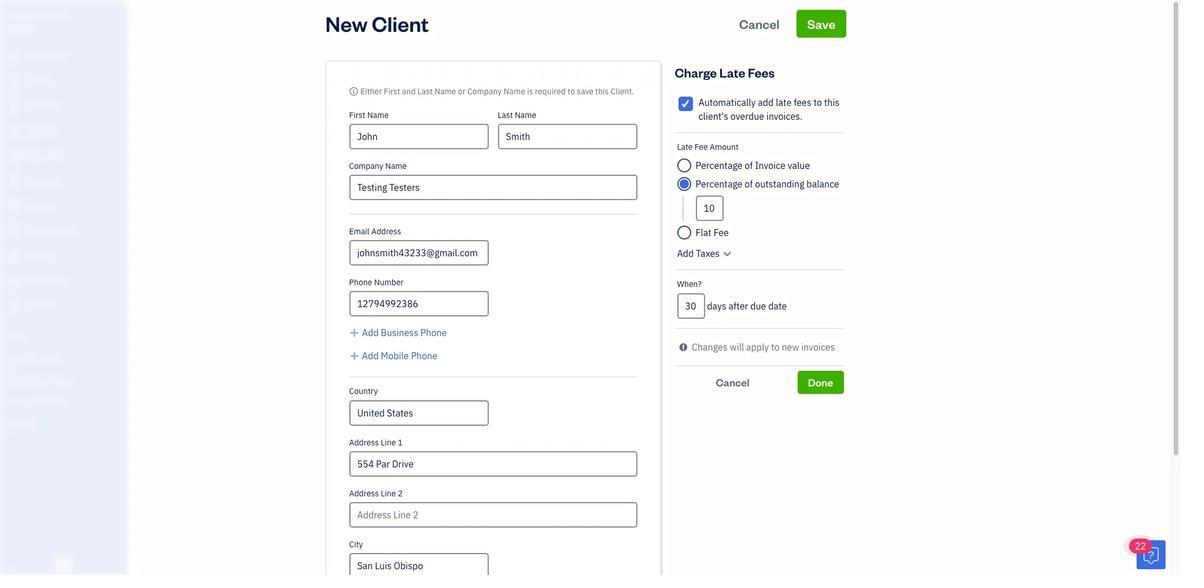 Task type: vqa. For each thing, say whether or not it's contained in the screenshot.
estimate image
yes



Task type: describe. For each thing, give the bounding box(es) containing it.
team members link
[[3, 349, 124, 369]]

0 horizontal spatial to
[[568, 86, 575, 97]]

new
[[326, 10, 368, 37]]

this inside automatically add late fees to this client's overdue invoices.
[[825, 97, 840, 108]]

add taxes
[[677, 248, 720, 259]]

days
[[707, 300, 727, 312]]

either first and last name or company name is required to save this client.
[[360, 86, 634, 97]]

phone number
[[349, 277, 404, 288]]

1 vertical spatial cancel button
[[675, 371, 791, 394]]

add for add taxes
[[677, 248, 694, 259]]

invoice
[[755, 160, 786, 171]]

new client
[[326, 10, 429, 37]]

0 vertical spatial last
[[418, 86, 433, 97]]

percentage for percentage of outstanding balance
[[696, 178, 743, 190]]

name for last name
[[515, 110, 537, 120]]

Late Fee Delay (Days) text field
[[677, 293, 705, 319]]

business
[[381, 327, 418, 339]]

peterson
[[37, 10, 71, 21]]

freshbooks image
[[54, 557, 73, 571]]

settings link
[[3, 413, 124, 433]]

plus image
[[349, 326, 360, 340]]

add taxes button
[[677, 247, 733, 260]]

0 horizontal spatial first
[[349, 110, 366, 120]]

fees
[[794, 97, 812, 108]]

client
[[372, 10, 429, 37]]

client image
[[8, 76, 21, 88]]

timer image
[[8, 226, 21, 237]]

money image
[[8, 251, 21, 262]]

when?
[[677, 279, 702, 289]]

bank connections link
[[3, 392, 124, 412]]

charge
[[675, 64, 717, 80]]

line for 1
[[381, 438, 396, 448]]

last name
[[498, 110, 537, 120]]

of for invoice
[[745, 160, 753, 171]]

1 vertical spatial last
[[498, 110, 513, 120]]

date
[[769, 300, 787, 312]]

apps link
[[3, 328, 124, 348]]

done button
[[798, 371, 844, 394]]

taxes
[[696, 248, 720, 259]]

after
[[729, 300, 749, 312]]

1 horizontal spatial first
[[384, 86, 400, 97]]

2
[[398, 488, 403, 499]]

will
[[730, 341, 744, 353]]

percentage of invoice value
[[696, 160, 810, 171]]

and inside main element
[[28, 376, 40, 385]]

save
[[808, 16, 836, 32]]

plus image
[[349, 349, 360, 363]]

check image
[[680, 98, 691, 109]]

bank
[[9, 397, 25, 406]]

name for company name
[[385, 161, 407, 171]]

first name
[[349, 110, 389, 120]]

phone for add mobile phone
[[411, 350, 438, 362]]

is
[[527, 86, 533, 97]]

either
[[360, 86, 382, 97]]

percentage of outstanding balance
[[696, 178, 840, 190]]

required
[[535, 86, 566, 97]]

apps
[[9, 333, 26, 342]]

invoices
[[802, 341, 835, 353]]

apply
[[747, 341, 769, 353]]

0 vertical spatial address
[[372, 226, 401, 237]]

0 vertical spatial cancel
[[739, 16, 780, 32]]

changes
[[692, 341, 728, 353]]

james
[[9, 10, 35, 21]]

late fee amount
[[677, 142, 739, 152]]

team
[[9, 354, 27, 363]]

new
[[782, 341, 799, 353]]

city
[[349, 539, 363, 550]]

team members
[[9, 354, 59, 363]]

mobile
[[381, 350, 409, 362]]

fee for flat
[[714, 227, 729, 238]]

items
[[9, 376, 27, 385]]

flat fee
[[696, 227, 729, 238]]

bank connections
[[9, 397, 68, 406]]

overdue
[[731, 111, 765, 122]]

save
[[577, 86, 594, 97]]

add
[[758, 97, 774, 108]]

add business phone
[[362, 327, 447, 339]]

address for address line 2
[[349, 488, 379, 499]]

days after due date
[[707, 300, 787, 312]]

add business phone button
[[349, 326, 447, 340]]



Task type: locate. For each thing, give the bounding box(es) containing it.
name down first name text box
[[385, 161, 407, 171]]

of for outstanding
[[745, 178, 753, 190]]

0 horizontal spatial company
[[349, 161, 384, 171]]

0 vertical spatial late
[[720, 64, 746, 80]]

fee right the flat
[[714, 227, 729, 238]]

address for address line 1
[[349, 438, 379, 448]]

client's
[[699, 111, 729, 122]]

james peterson owner
[[9, 10, 71, 32]]

this right save
[[596, 86, 609, 97]]

cancel button up fees
[[729, 10, 790, 38]]

name for first name
[[367, 110, 389, 120]]

1 vertical spatial phone
[[421, 327, 447, 339]]

First Name text field
[[349, 124, 489, 149]]

add left taxes
[[677, 248, 694, 259]]

first right either
[[384, 86, 400, 97]]

line for 2
[[381, 488, 396, 499]]

1 vertical spatial add
[[362, 327, 379, 339]]

changes will apply to new invoices
[[692, 341, 835, 353]]

0 horizontal spatial last
[[418, 86, 433, 97]]

22 button
[[1130, 539, 1166, 569]]

late fee amount option group
[[675, 133, 844, 270]]

last
[[418, 86, 433, 97], [498, 110, 513, 120]]

add
[[677, 248, 694, 259], [362, 327, 379, 339], [362, 350, 379, 362]]

or
[[458, 86, 466, 97]]

value
[[788, 160, 810, 171]]

1 line from the top
[[381, 438, 396, 448]]

name down either
[[367, 110, 389, 120]]

amount
[[710, 142, 739, 152]]

of down percentage of invoice value
[[745, 178, 753, 190]]

chevrondown image
[[722, 247, 733, 260]]

cancel up fees
[[739, 16, 780, 32]]

Late fee percentage text field
[[696, 196, 724, 221]]

and right either
[[402, 86, 416, 97]]

address left 1 on the left bottom of page
[[349, 438, 379, 448]]

number
[[374, 277, 404, 288]]

country
[[349, 386, 378, 396]]

line left 2
[[381, 488, 396, 499]]

1 vertical spatial of
[[745, 178, 753, 190]]

resource center badge image
[[1137, 541, 1166, 569]]

to left new
[[771, 341, 780, 353]]

charge late fees
[[675, 64, 775, 80]]

late
[[720, 64, 746, 80], [677, 142, 693, 152]]

exclamationcircle image
[[680, 340, 688, 354]]

2 line from the top
[[381, 488, 396, 499]]

fee left amount on the top right of page
[[695, 142, 708, 152]]

when? element
[[675, 270, 844, 329]]

project image
[[8, 201, 21, 212]]

name down is
[[515, 110, 537, 120]]

0 vertical spatial first
[[384, 86, 400, 97]]

0 vertical spatial fee
[[695, 142, 708, 152]]

1 horizontal spatial late
[[720, 64, 746, 80]]

0 horizontal spatial this
[[596, 86, 609, 97]]

1 vertical spatial percentage
[[696, 178, 743, 190]]

1 horizontal spatial last
[[498, 110, 513, 120]]

phone right the mobile
[[411, 350, 438, 362]]

fees
[[748, 64, 775, 80]]

0 horizontal spatial late
[[677, 142, 693, 152]]

0 vertical spatial and
[[402, 86, 416, 97]]

phone for add business phone
[[421, 327, 447, 339]]

add for add business phone
[[362, 327, 379, 339]]

last left or
[[418, 86, 433, 97]]

company name
[[349, 161, 407, 171]]

1 vertical spatial company
[[349, 161, 384, 171]]

to right fees
[[814, 97, 822, 108]]

owner
[[9, 23, 32, 32]]

0 vertical spatial company
[[468, 86, 502, 97]]

phone down phone number text box
[[421, 327, 447, 339]]

Company Name text field
[[349, 175, 637, 200]]

0 vertical spatial line
[[381, 438, 396, 448]]

address line 1
[[349, 438, 403, 448]]

cancel button
[[729, 10, 790, 38], [675, 371, 791, 394]]

connections
[[27, 397, 68, 406]]

1 percentage from the top
[[696, 160, 743, 171]]

chart image
[[8, 275, 21, 287]]

and
[[402, 86, 416, 97], [28, 376, 40, 385]]

Email Address text field
[[349, 240, 489, 266]]

1 horizontal spatial company
[[468, 86, 502, 97]]

1 horizontal spatial this
[[825, 97, 840, 108]]

first
[[384, 86, 400, 97], [349, 110, 366, 120]]

address line 2
[[349, 488, 403, 499]]

main element
[[0, 0, 156, 575]]

1 horizontal spatial fee
[[714, 227, 729, 238]]

cancel down will
[[716, 376, 750, 389]]

members
[[28, 354, 59, 363]]

expense image
[[8, 176, 21, 188]]

1 vertical spatial first
[[349, 110, 366, 120]]

Last Name text field
[[498, 124, 637, 149]]

Address Line 1 text field
[[349, 451, 637, 477]]

late
[[776, 97, 792, 108]]

add mobile phone button
[[349, 349, 438, 363]]

0 vertical spatial phone
[[349, 277, 372, 288]]

client.
[[611, 86, 634, 97]]

1 horizontal spatial and
[[402, 86, 416, 97]]

22
[[1135, 541, 1147, 552]]

items and services
[[9, 376, 70, 385]]

automatically add late fees to this client's overdue invoices.
[[699, 97, 840, 122]]

line
[[381, 438, 396, 448], [381, 488, 396, 499]]

City text field
[[349, 553, 489, 575]]

of
[[745, 160, 753, 171], [745, 178, 753, 190]]

name left or
[[435, 86, 456, 97]]

1 vertical spatial late
[[677, 142, 693, 152]]

phone left number
[[349, 277, 372, 288]]

1 vertical spatial address
[[349, 438, 379, 448]]

1
[[398, 438, 403, 448]]

add right plus icon
[[362, 327, 379, 339]]

to inside automatically add late fees to this client's overdue invoices.
[[814, 97, 822, 108]]

add inside dropdown button
[[677, 248, 694, 259]]

to
[[568, 86, 575, 97], [814, 97, 822, 108], [771, 341, 780, 353]]

Phone Number text field
[[349, 291, 489, 317]]

balance
[[807, 178, 840, 190]]

0 horizontal spatial and
[[28, 376, 40, 385]]

0 vertical spatial add
[[677, 248, 694, 259]]

add right plus image
[[362, 350, 379, 362]]

address left 2
[[349, 488, 379, 499]]

add for add mobile phone
[[362, 350, 379, 362]]

late left amount on the top right of page
[[677, 142, 693, 152]]

fee for late
[[695, 142, 708, 152]]

this
[[596, 86, 609, 97], [825, 97, 840, 108]]

0 horizontal spatial fee
[[695, 142, 708, 152]]

of left invoice
[[745, 160, 753, 171]]

dashboard image
[[8, 52, 21, 63]]

settings
[[9, 418, 35, 428]]

0 vertical spatial percentage
[[696, 160, 743, 171]]

estimate image
[[8, 101, 21, 113]]

late inside late fee amount option group
[[677, 142, 693, 152]]

outstanding
[[755, 178, 805, 190]]

company down first name
[[349, 161, 384, 171]]

to left save
[[568, 86, 575, 97]]

2 of from the top
[[745, 178, 753, 190]]

late left fees
[[720, 64, 746, 80]]

2 vertical spatial address
[[349, 488, 379, 499]]

save button
[[797, 10, 846, 38]]

add mobile phone
[[362, 350, 438, 362]]

2 horizontal spatial to
[[814, 97, 822, 108]]

services
[[42, 376, 70, 385]]

address right email
[[372, 226, 401, 237]]

items and services link
[[3, 370, 124, 391]]

2 vertical spatial phone
[[411, 350, 438, 362]]

percentage
[[696, 160, 743, 171], [696, 178, 743, 190]]

1 vertical spatial cancel
[[716, 376, 750, 389]]

automatically
[[699, 97, 756, 108]]

1 vertical spatial fee
[[714, 227, 729, 238]]

0 vertical spatial cancel button
[[729, 10, 790, 38]]

address
[[372, 226, 401, 237], [349, 438, 379, 448], [349, 488, 379, 499]]

primary image
[[349, 86, 359, 97]]

flat
[[696, 227, 712, 238]]

first down primary image
[[349, 110, 366, 120]]

and right items
[[28, 376, 40, 385]]

email
[[349, 226, 370, 237]]

name left is
[[504, 86, 525, 97]]

2 percentage from the top
[[696, 178, 743, 190]]

1 vertical spatial line
[[381, 488, 396, 499]]

report image
[[8, 300, 21, 312]]

company
[[468, 86, 502, 97], [349, 161, 384, 171]]

email address
[[349, 226, 401, 237]]

payment image
[[8, 151, 21, 163]]

0 vertical spatial of
[[745, 160, 753, 171]]

cancel button down will
[[675, 371, 791, 394]]

percentage down amount on the top right of page
[[696, 160, 743, 171]]

line left 1 on the left bottom of page
[[381, 438, 396, 448]]

Address Line 2 text field
[[349, 502, 637, 528]]

percentage up late fee percentage text box
[[696, 178, 743, 190]]

Country text field
[[350, 402, 488, 425]]

cancel
[[739, 16, 780, 32], [716, 376, 750, 389]]

fee
[[695, 142, 708, 152], [714, 227, 729, 238]]

this right fees
[[825, 97, 840, 108]]

2 vertical spatial add
[[362, 350, 379, 362]]

percentage for percentage of invoice value
[[696, 160, 743, 171]]

last down either first and last name or company name is required to save this client. on the top of the page
[[498, 110, 513, 120]]

1 horizontal spatial to
[[771, 341, 780, 353]]

1 vertical spatial and
[[28, 376, 40, 385]]

invoices.
[[767, 111, 803, 122]]

1 of from the top
[[745, 160, 753, 171]]

company right or
[[468, 86, 502, 97]]

due
[[751, 300, 766, 312]]

done
[[808, 376, 834, 389]]

invoice image
[[8, 126, 21, 138]]



